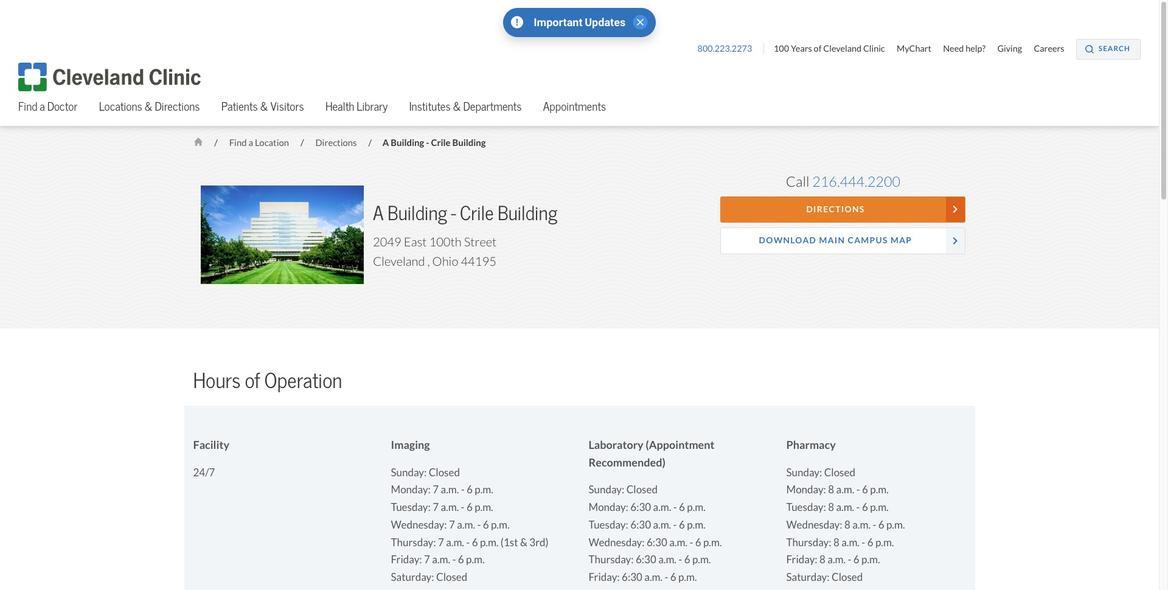 Task type: locate. For each thing, give the bounding box(es) containing it.
& inside locations & directions link
[[145, 99, 153, 114]]

0 horizontal spatial cleveland
[[373, 254, 425, 270]]

sunday: down pharmacy
[[787, 466, 822, 479]]

close button image
[[633, 15, 648, 30]]

directions link down the health
[[315, 137, 359, 149]]

0 vertical spatial directions link
[[315, 137, 359, 149]]

0 horizontal spatial a
[[40, 99, 45, 114]]

0 vertical spatial a
[[40, 99, 45, 114]]

a building - crile building up street in the left top of the page
[[373, 201, 558, 226]]

a building - crile building image
[[201, 186, 364, 290]]

wednesday:
[[391, 518, 447, 532], [787, 518, 843, 532], [589, 536, 645, 549]]

cleveland inside the 2049 east 100th street cleveland , ohio 44195
[[373, 254, 425, 270]]

tuesday: inside sunday: closed monday: 8 a.m. - 6 p.m. tuesday: 8 a.m. - 6 p.m. wednesday: 8 a.m. - 6 p.m. thursday: 8 a.m. - 6 p.m. friday: 8 a.m. - 6 p.m. saturday: closed
[[787, 501, 826, 514]]

1 horizontal spatial thursday:
[[589, 553, 634, 567]]

& right (1st
[[520, 536, 528, 549]]

monday: down imaging
[[391, 483, 431, 497]]

important
[[534, 15, 583, 29]]

0 horizontal spatial monday:
[[391, 483, 431, 497]]

directions inside "link"
[[807, 204, 865, 215]]

crile up street in the left top of the page
[[460, 201, 494, 226]]

of right "hours" on the bottom of page
[[245, 368, 260, 394]]

pharmacy
[[787, 438, 836, 452]]

monday: inside the sunday: closed monday: 6:30 a.m. - 6 p.m. tuesday: 6:30 a.m. - 6 p.m. wednesday: 6:30 a.m. - 6 p.m. thursday: 6:30 a.m. - 6 p.m. friday: 6:30 a.m. - 6 p.m.
[[589, 501, 629, 514]]

a
[[383, 137, 389, 149], [373, 201, 384, 226]]

friday: inside the sunday: closed monday: 6:30 a.m. - 6 p.m. tuesday: 6:30 a.m. - 6 p.m. wednesday: 6:30 a.m. - 6 p.m. thursday: 6:30 a.m. - 6 p.m. friday: 6:30 a.m. - 6 p.m.
[[589, 571, 620, 584]]

monday: down pharmacy
[[787, 483, 826, 497]]

find for find a doctor
[[18, 99, 37, 114]]

years
[[791, 43, 812, 54]]

0 vertical spatial of
[[814, 43, 822, 54]]

crile down institutes
[[431, 137, 451, 149]]

need help?
[[943, 43, 986, 54]]

ohio
[[432, 254, 458, 270]]

,
[[428, 254, 430, 270]]

100th
[[429, 235, 462, 250]]

0 vertical spatial cleveland
[[824, 43, 862, 54]]

directions down 'call 216.444.2200'
[[807, 204, 865, 215]]

0 horizontal spatial saturday:
[[391, 571, 434, 584]]

1 vertical spatial find
[[229, 137, 247, 149]]

tuesday:
[[391, 501, 431, 514], [787, 501, 826, 514], [589, 518, 629, 532]]

& left "visitors"
[[260, 99, 268, 114]]

2 horizontal spatial thursday:
[[787, 536, 832, 549]]

1 vertical spatial a
[[249, 137, 253, 149]]

thursday:
[[391, 536, 436, 549], [787, 536, 832, 549], [589, 553, 634, 567]]

download
[[759, 235, 817, 246]]

recommended)
[[589, 456, 666, 470]]

monday: inside sunday: closed monday: 8 a.m. - 6 p.m. tuesday: 8 a.m. - 6 p.m. wednesday: 8 a.m. - 6 p.m. thursday: 8 a.m. - 6 p.m. friday: 8 a.m. - 6 p.m. saturday: closed
[[787, 483, 826, 497]]

0 horizontal spatial friday:
[[391, 553, 422, 567]]

departments
[[463, 99, 522, 114]]

directions right locations
[[155, 99, 200, 114]]

giving
[[998, 43, 1022, 54]]

2 horizontal spatial sunday:
[[787, 466, 822, 479]]

2 saturday: from the left
[[787, 571, 830, 584]]

health library
[[326, 99, 388, 114]]

a left doctor
[[40, 99, 45, 114]]

1 vertical spatial crile
[[460, 201, 494, 226]]

100
[[774, 43, 789, 54]]

crile
[[431, 137, 451, 149], [460, 201, 494, 226]]

directions link down 'call 216.444.2200'
[[721, 196, 966, 223]]

locations
[[99, 99, 142, 114]]

mychart link
[[897, 43, 941, 54]]

/
[[214, 137, 218, 149], [301, 137, 304, 149], [368, 137, 372, 149]]

of
[[814, 43, 822, 54], [245, 368, 260, 394]]

emergency icon image
[[511, 16, 523, 29]]

search link
[[1077, 39, 1141, 60]]

6:30
[[631, 501, 651, 514], [631, 518, 651, 532], [647, 536, 668, 549], [636, 553, 657, 567], [622, 571, 643, 584]]

find a doctor link
[[18, 95, 78, 126]]

2 horizontal spatial directions
[[807, 204, 865, 215]]

find left location
[[229, 137, 247, 149]]

1 vertical spatial directions
[[315, 137, 359, 149]]

/ right location
[[301, 137, 304, 149]]

/ down health library 'link'
[[368, 137, 372, 149]]

call
[[786, 173, 810, 191]]

a down library
[[383, 137, 389, 149]]

1 horizontal spatial sunday:
[[589, 483, 625, 497]]

1 vertical spatial of
[[245, 368, 260, 394]]

sunday: inside the sunday: closed monday: 6:30 a.m. - 6 p.m. tuesday: 6:30 a.m. - 6 p.m. wednesday: 6:30 a.m. - 6 p.m. thursday: 6:30 a.m. - 6 p.m. friday: 6:30 a.m. - 6 p.m.
[[589, 483, 625, 497]]

find left doctor
[[18, 99, 37, 114]]

important updates link
[[534, 15, 626, 29]]

wednesday: inside sunday: closed monday: 8 a.m. - 6 p.m. tuesday: 8 a.m. - 6 p.m. wednesday: 8 a.m. - 6 p.m. thursday: 8 a.m. - 6 p.m. friday: 8 a.m. - 6 p.m. saturday: closed
[[787, 518, 843, 532]]

1 horizontal spatial cleveland
[[824, 43, 862, 54]]

friday:
[[391, 553, 422, 567], [787, 553, 818, 567], [589, 571, 620, 584]]

& right locations
[[145, 99, 153, 114]]

find
[[18, 99, 37, 114], [229, 137, 247, 149]]

1 horizontal spatial tuesday:
[[589, 518, 629, 532]]

directions link
[[315, 137, 359, 149], [721, 196, 966, 223]]

appointments link
[[543, 95, 606, 126]]

laboratory (appointment recommended)
[[589, 438, 715, 470]]

friday: for sunday: closed monday: 8 a.m. - 6 p.m. tuesday: 8 a.m. - 6 p.m. wednesday: 8 a.m. - 6 p.m. thursday: 8 a.m. - 6 p.m. friday: 8 a.m. - 6 p.m. saturday: closed
[[787, 553, 818, 567]]

0 horizontal spatial find
[[18, 99, 37, 114]]

216.444.2200
[[813, 173, 901, 191]]

a for location
[[249, 137, 253, 149]]

-
[[426, 137, 429, 149], [451, 201, 456, 226], [461, 483, 465, 497], [857, 483, 860, 497], [461, 501, 465, 514], [674, 501, 677, 514], [857, 501, 860, 514], [477, 518, 481, 532], [673, 518, 677, 532], [873, 518, 877, 532], [466, 536, 470, 549], [690, 536, 693, 549], [862, 536, 866, 549], [452, 553, 456, 567], [679, 553, 682, 567], [848, 553, 852, 567], [665, 571, 668, 584]]

find a location
[[229, 137, 291, 149]]

thursday: inside the sunday: closed monday: 6:30 a.m. - 6 p.m. tuesday: 6:30 a.m. - 6 p.m. wednesday: 6:30 a.m. - 6 p.m. thursday: 6:30 a.m. - 6 p.m. friday: 6:30 a.m. - 6 p.m.
[[589, 553, 634, 567]]

2 horizontal spatial friday:
[[787, 553, 818, 567]]

1 / from the left
[[214, 137, 218, 149]]

2 horizontal spatial monday:
[[787, 483, 826, 497]]

main
[[819, 235, 846, 246]]

monday:
[[391, 483, 431, 497], [787, 483, 826, 497], [589, 501, 629, 514]]

a up 2049
[[373, 201, 384, 226]]

wednesday: inside the sunday: closed monday: 6:30 a.m. - 6 p.m. tuesday: 6:30 a.m. - 6 p.m. wednesday: 6:30 a.m. - 6 p.m. thursday: 6:30 a.m. - 6 p.m. friday: 6:30 a.m. - 6 p.m.
[[589, 536, 645, 549]]

sunday:
[[391, 466, 427, 479], [787, 466, 822, 479], [589, 483, 625, 497]]

0 horizontal spatial of
[[245, 368, 260, 394]]

wednesday: for pharmacy
[[787, 518, 843, 532]]

thursday: for imaging
[[391, 536, 436, 549]]

1 vertical spatial cleveland
[[373, 254, 425, 270]]

need help? link
[[943, 43, 996, 54]]

0 horizontal spatial /
[[214, 137, 218, 149]]

directions
[[155, 99, 200, 114], [315, 137, 359, 149], [807, 204, 865, 215]]

1 horizontal spatial /
[[301, 137, 304, 149]]

sunday: inside sunday: closed monday: 7 a.m. - 6 p.m. tuesday: 7 a.m. - 6 p.m. wednesday: 7 a.m. - 6 p.m. thursday: 7 a.m. - 6 p.m. (1st & 3rd) friday: 7 a.m. - 6 p.m. saturday: closed
[[391, 466, 427, 479]]

imaging
[[391, 438, 430, 452]]

p.m.
[[475, 483, 493, 497], [870, 483, 889, 497], [475, 501, 493, 514], [687, 501, 706, 514], [870, 501, 889, 514], [491, 518, 510, 532], [687, 518, 706, 532], [887, 518, 905, 532], [480, 536, 499, 549], [703, 536, 722, 549], [876, 536, 894, 549], [466, 553, 485, 567], [693, 553, 711, 567], [862, 553, 880, 567], [679, 571, 697, 584]]

sunday: inside sunday: closed monday: 8 a.m. - 6 p.m. tuesday: 8 a.m. - 6 p.m. wednesday: 8 a.m. - 6 p.m. thursday: 8 a.m. - 6 p.m. friday: 8 a.m. - 6 p.m. saturday: closed
[[787, 466, 822, 479]]

0 horizontal spatial directions link
[[315, 137, 359, 149]]

find a location link
[[229, 137, 291, 149]]

1 horizontal spatial friday:
[[589, 571, 620, 584]]

3rd)
[[530, 536, 549, 549]]

a left location
[[249, 137, 253, 149]]

appointments
[[543, 99, 606, 114]]

health
[[326, 99, 354, 114]]

monday: down recommended)
[[589, 501, 629, 514]]

directions down the health
[[315, 137, 359, 149]]

a building - crile building down institutes
[[383, 137, 486, 149]]

0 horizontal spatial crile
[[431, 137, 451, 149]]

wednesday: inside sunday: closed monday: 7 a.m. - 6 p.m. tuesday: 7 a.m. - 6 p.m. wednesday: 7 a.m. - 6 p.m. thursday: 7 a.m. - 6 p.m. (1st & 3rd) friday: 7 a.m. - 6 p.m. saturday: closed
[[391, 518, 447, 532]]

1 horizontal spatial directions
[[315, 137, 359, 149]]

& right institutes
[[453, 99, 461, 114]]

cleveland down 2049
[[373, 254, 425, 270]]

2 horizontal spatial tuesday:
[[787, 501, 826, 514]]

0 horizontal spatial sunday:
[[391, 466, 427, 479]]

100 years of cleveland clinic link
[[774, 43, 895, 54]]

monday: inside sunday: closed monday: 7 a.m. - 6 p.m. tuesday: 7 a.m. - 6 p.m. wednesday: 7 a.m. - 6 p.m. thursday: 7 a.m. - 6 p.m. (1st & 3rd) friday: 7 a.m. - 6 p.m. saturday: closed
[[391, 483, 431, 497]]

download main campus map
[[759, 235, 913, 246]]

tuesday: for pharmacy
[[787, 501, 826, 514]]

0 horizontal spatial thursday:
[[391, 536, 436, 549]]

friday: inside sunday: closed monday: 8 a.m. - 6 p.m. tuesday: 8 a.m. - 6 p.m. wednesday: 8 a.m. - 6 p.m. thursday: 8 a.m. - 6 p.m. friday: 8 a.m. - 6 p.m. saturday: closed
[[787, 553, 818, 567]]

wednesday: for imaging
[[391, 518, 447, 532]]

1 vertical spatial directions link
[[721, 196, 966, 223]]

building
[[391, 137, 424, 149], [452, 137, 486, 149], [388, 201, 447, 226], [498, 201, 558, 226]]

download main campus map link
[[721, 228, 966, 254]]

0 vertical spatial find
[[18, 99, 37, 114]]

2 horizontal spatial /
[[368, 137, 372, 149]]

&
[[145, 99, 153, 114], [260, 99, 268, 114], [453, 99, 461, 114], [520, 536, 528, 549]]

2 vertical spatial directions
[[807, 204, 865, 215]]

1 horizontal spatial monday:
[[589, 501, 629, 514]]

1 horizontal spatial directions link
[[721, 196, 966, 223]]

thursday: inside sunday: closed monday: 7 a.m. - 6 p.m. tuesday: 7 a.m. - 6 p.m. wednesday: 7 a.m. - 6 p.m. thursday: 7 a.m. - 6 p.m. (1st & 3rd) friday: 7 a.m. - 6 p.m. saturday: closed
[[391, 536, 436, 549]]

friday: for sunday: closed monday: 6:30 a.m. - 6 p.m. tuesday: 6:30 a.m. - 6 p.m. wednesday: 6:30 a.m. - 6 p.m. thursday: 6:30 a.m. - 6 p.m. friday: 6:30 a.m. - 6 p.m.
[[589, 571, 620, 584]]

0 vertical spatial a building - crile building
[[383, 137, 486, 149]]

1 horizontal spatial of
[[814, 43, 822, 54]]

a.m.
[[441, 483, 459, 497], [837, 483, 855, 497], [441, 501, 459, 514], [653, 501, 671, 514], [836, 501, 855, 514], [457, 518, 475, 532], [653, 518, 671, 532], [853, 518, 871, 532], [446, 536, 464, 549], [670, 536, 688, 549], [842, 536, 860, 549], [432, 553, 450, 567], [659, 553, 677, 567], [828, 553, 846, 567], [645, 571, 663, 584]]

a building - crile building
[[383, 137, 486, 149], [373, 201, 558, 226]]

thursday: inside sunday: closed monday: 8 a.m. - 6 p.m. tuesday: 8 a.m. - 6 p.m. wednesday: 8 a.m. - 6 p.m. thursday: 8 a.m. - 6 p.m. friday: 8 a.m. - 6 p.m. saturday: closed
[[787, 536, 832, 549]]

cleveland
[[824, 43, 862, 54], [373, 254, 425, 270]]

tuesday: inside the sunday: closed monday: 6:30 a.m. - 6 p.m. tuesday: 6:30 a.m. - 6 p.m. wednesday: 6:30 a.m. - 6 p.m. thursday: 6:30 a.m. - 6 p.m. friday: 6:30 a.m. - 6 p.m.
[[589, 518, 629, 532]]

tuesday: for imaging
[[391, 501, 431, 514]]

important updates
[[534, 15, 626, 29]]

cleveland left clinic
[[824, 43, 862, 54]]

a
[[40, 99, 45, 114], [249, 137, 253, 149]]

8
[[828, 483, 834, 497], [828, 501, 834, 514], [845, 518, 851, 532], [834, 536, 840, 549], [820, 553, 826, 567]]

monday: for imaging
[[391, 483, 431, 497]]

of right years
[[814, 43, 822, 54]]

800.223.2273
[[698, 43, 754, 54]]

/ left find a location link
[[214, 137, 218, 149]]

1 horizontal spatial wednesday:
[[589, 536, 645, 549]]

800.223.2273 link
[[698, 43, 764, 54]]

call 216.444.2200
[[786, 173, 901, 191]]

tuesday: inside sunday: closed monday: 7 a.m. - 6 p.m. tuesday: 7 a.m. - 6 p.m. wednesday: 7 a.m. - 6 p.m. thursday: 7 a.m. - 6 p.m. (1st & 3rd) friday: 7 a.m. - 6 p.m. saturday: closed
[[391, 501, 431, 514]]

0 horizontal spatial tuesday:
[[391, 501, 431, 514]]

24/7
[[193, 466, 215, 479]]

sunday: down recommended)
[[589, 483, 625, 497]]

1 horizontal spatial saturday:
[[787, 571, 830, 584]]

1 horizontal spatial a
[[249, 137, 253, 149]]

1 saturday: from the left
[[391, 571, 434, 584]]

closed inside the sunday: closed monday: 6:30 a.m. - 6 p.m. tuesday: 6:30 a.m. - 6 p.m. wednesday: 6:30 a.m. - 6 p.m. thursday: 6:30 a.m. - 6 p.m. friday: 6:30 a.m. - 6 p.m.
[[627, 483, 658, 497]]

& inside institutes & departments 'link'
[[453, 99, 461, 114]]

0 vertical spatial directions
[[155, 99, 200, 114]]

directions for the topmost directions "link"
[[315, 137, 359, 149]]

giving link
[[998, 43, 1032, 54]]

street
[[464, 235, 497, 250]]

2 horizontal spatial wednesday:
[[787, 518, 843, 532]]

closed
[[429, 466, 460, 479], [824, 466, 856, 479], [627, 483, 658, 497], [436, 571, 468, 584], [832, 571, 863, 584]]

patients
[[221, 99, 258, 114]]

sunday: down imaging
[[391, 466, 427, 479]]

6
[[467, 483, 473, 497], [862, 483, 868, 497], [467, 501, 473, 514], [679, 501, 685, 514], [862, 501, 868, 514], [483, 518, 489, 532], [679, 518, 685, 532], [879, 518, 885, 532], [472, 536, 478, 549], [695, 536, 701, 549], [868, 536, 874, 549], [458, 553, 464, 567], [684, 553, 690, 567], [854, 553, 860, 567], [671, 571, 677, 584]]

& inside patients & visitors link
[[260, 99, 268, 114]]

44195
[[461, 254, 497, 270]]

saturday:
[[391, 571, 434, 584], [787, 571, 830, 584]]

1 horizontal spatial find
[[229, 137, 247, 149]]

3 / from the left
[[368, 137, 372, 149]]

0 horizontal spatial wednesday:
[[391, 518, 447, 532]]

closed for 7
[[429, 466, 460, 479]]



Task type: describe. For each thing, give the bounding box(es) containing it.
east
[[404, 235, 427, 250]]

thursday: for pharmacy
[[787, 536, 832, 549]]

& for directions
[[145, 99, 153, 114]]

(1st
[[501, 536, 518, 549]]

1 horizontal spatial crile
[[460, 201, 494, 226]]

cleveland clinic logo image
[[18, 63, 201, 92]]

need
[[943, 43, 964, 54]]

locations & directions link
[[99, 95, 200, 126]]

sunday: closed monday: 8 a.m. - 6 p.m. tuesday: 8 a.m. - 6 p.m. wednesday: 8 a.m. - 6 p.m. thursday: 8 a.m. - 6 p.m. friday: 8 a.m. - 6 p.m. saturday: closed
[[787, 466, 905, 584]]

location
[[255, 137, 289, 149]]

map
[[891, 235, 913, 246]]

sunday: closed monday: 6:30 a.m. - 6 p.m. tuesday: 6:30 a.m. - 6 p.m. wednesday: 6:30 a.m. - 6 p.m. thursday: 6:30 a.m. - 6 p.m. friday: 6:30 a.m. - 6 p.m.
[[589, 483, 722, 584]]

patients & visitors link
[[221, 95, 304, 126]]

friday: inside sunday: closed monday: 7 a.m. - 6 p.m. tuesday: 7 a.m. - 6 p.m. wednesday: 7 a.m. - 6 p.m. thursday: 7 a.m. - 6 p.m. (1st & 3rd) friday: 7 a.m. - 6 p.m. saturday: closed
[[391, 553, 422, 567]]

sunday: closed monday: 7 a.m. - 6 p.m. tuesday: 7 a.m. - 6 p.m. wednesday: 7 a.m. - 6 p.m. thursday: 7 a.m. - 6 p.m. (1st & 3rd) friday: 7 a.m. - 6 p.m. saturday: closed
[[391, 466, 549, 584]]

help?
[[966, 43, 986, 54]]

find a doctor
[[18, 99, 78, 114]]

facility
[[193, 438, 229, 452]]

0 vertical spatial a
[[383, 137, 389, 149]]

mychart
[[897, 43, 932, 54]]

sunday: for pharmacy
[[787, 466, 822, 479]]

campus
[[848, 235, 888, 246]]

careers link
[[1034, 43, 1074, 54]]

100 years of cleveland clinic
[[774, 43, 885, 54]]

closed for 8
[[824, 466, 856, 479]]

find for find a location
[[229, 137, 247, 149]]

hours
[[193, 368, 241, 394]]

2 / from the left
[[301, 137, 304, 149]]

laboratory
[[589, 438, 644, 452]]

0 vertical spatial crile
[[431, 137, 451, 149]]

216.444.2200 link
[[813, 173, 901, 191]]

patients & visitors
[[221, 99, 304, 114]]

& for departments
[[453, 99, 461, 114]]

closed for 6:30
[[627, 483, 658, 497]]

operation
[[264, 368, 342, 394]]

health library link
[[326, 95, 388, 126]]

visitors
[[271, 99, 304, 114]]

updates
[[585, 15, 626, 29]]

a for doctor
[[40, 99, 45, 114]]

institutes & departments
[[409, 99, 522, 114]]

& inside sunday: closed monday: 7 a.m. - 6 p.m. tuesday: 7 a.m. - 6 p.m. wednesday: 7 a.m. - 6 p.m. thursday: 7 a.m. - 6 p.m. (1st & 3rd) friday: 7 a.m. - 6 p.m. saturday: closed
[[520, 536, 528, 549]]

sunday: for imaging
[[391, 466, 427, 479]]

1 vertical spatial a
[[373, 201, 384, 226]]

1 vertical spatial a building - crile building
[[373, 201, 558, 226]]

careers
[[1034, 43, 1065, 54]]

(appointment
[[646, 438, 715, 452]]

institutes & departments link
[[409, 95, 522, 126]]

clinic
[[864, 43, 885, 54]]

hours of operation
[[193, 368, 342, 394]]

saturday: inside sunday: closed monday: 8 a.m. - 6 p.m. tuesday: 8 a.m. - 6 p.m. wednesday: 8 a.m. - 6 p.m. thursday: 8 a.m. - 6 p.m. friday: 8 a.m. - 6 p.m. saturday: closed
[[787, 571, 830, 584]]

directions for the rightmost directions "link"
[[807, 204, 865, 215]]

& for visitors
[[260, 99, 268, 114]]

2049 east 100th street cleveland , ohio 44195
[[373, 235, 497, 270]]

locations & directions
[[99, 99, 200, 114]]

institutes
[[409, 99, 451, 114]]

monday: for pharmacy
[[787, 483, 826, 497]]

library
[[357, 99, 388, 114]]

0 horizontal spatial directions
[[155, 99, 200, 114]]

2049
[[373, 235, 402, 250]]

doctor
[[47, 99, 78, 114]]

search
[[1099, 44, 1131, 53]]

saturday: inside sunday: closed monday: 7 a.m. - 6 p.m. tuesday: 7 a.m. - 6 p.m. wednesday: 7 a.m. - 6 p.m. thursday: 7 a.m. - 6 p.m. (1st & 3rd) friday: 7 a.m. - 6 p.m. saturday: closed
[[391, 571, 434, 584]]



Task type: vqa. For each thing, say whether or not it's contained in the screenshot.
the leftmost sunday:
yes



